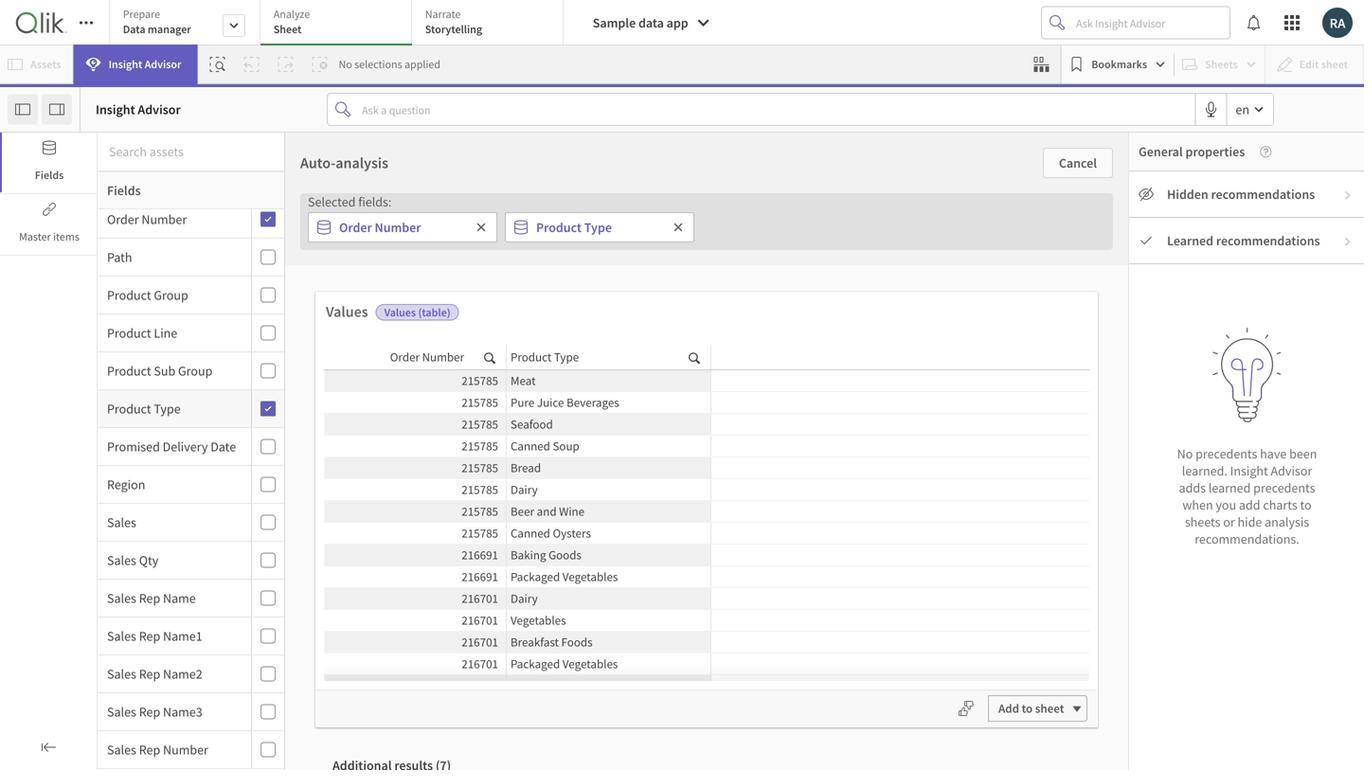 Task type: describe. For each thing, give the bounding box(es) containing it.
choose
[[398, 257, 469, 286]]

insight up can
[[653, 541, 688, 556]]

sales menu item
[[98, 504, 284, 542]]

breakfast
[[511, 634, 559, 650]]

2 search image from the left
[[689, 349, 700, 366]]

product for product sub group menu item
[[107, 362, 151, 380]]

insight advisor button
[[74, 45, 198, 84]]

. any found insights can be saved to this sheet.
[[587, 539, 777, 610]]

no precedents have been learned. insight advisor adds learned precedents when you add charts to sheets or hide analysis recommendations.
[[1177, 445, 1317, 548]]

or inside explore your data directly or let qlik generate insights for you with
[[483, 514, 495, 531]]

qlik
[[514, 514, 536, 531]]

insights inside . save any insights you discover to this sheet.
[[343, 593, 386, 610]]

product line button
[[98, 325, 247, 342]]

no for no selections applied
[[339, 57, 352, 72]]

promised delivery date button
[[98, 438, 247, 455]]

or inside no precedents have been learned. insight advisor adds learned precedents when you add charts to sheets or hide analysis recommendations.
[[1224, 514, 1235, 531]]

advisor inside dropdown button
[[145, 57, 181, 72]]

and inside grid
[[537, 504, 557, 519]]

2 master items button from the left
[[2, 194, 97, 254]]

sales rep name
[[107, 590, 196, 607]]

product group menu item
[[98, 277, 284, 315]]

build
[[987, 542, 1016, 559]]

manager
[[148, 22, 191, 36]]

sheet...
[[897, 257, 966, 286]]

you inside explore your data directly or let qlik generate insights for you with
[[472, 539, 492, 556]]

seafood
[[511, 416, 553, 432]]

new inside to start creating visualizations and build your new sheet.
[[911, 568, 934, 585]]

promised delivery date
[[107, 438, 236, 455]]

canned for canned soup
[[511, 438, 550, 454]]

hide assets image
[[15, 102, 30, 117]]

1 master items button from the left
[[0, 194, 97, 254]]

results tabs tab list
[[317, 743, 466, 770]]

sheet. inside the . any found insights can be saved to this sheet.
[[665, 593, 699, 610]]

data left using
[[720, 514, 745, 531]]

promised
[[107, 438, 160, 455]]

rep for name1
[[139, 628, 160, 645]]

215785 for seafood
[[462, 416, 498, 432]]

sales qty button
[[98, 552, 247, 569]]

ra
[[1330, 14, 1346, 32]]

edit sheet
[[902, 515, 955, 531]]

216691 for packaged vegetables
[[462, 569, 498, 585]]

Ask a question text field
[[358, 94, 1195, 125]]

explore your data directly or let qlik generate insights for you with
[[339, 514, 536, 556]]

number down sales rep name3 menu item
[[163, 741, 208, 759]]

to inside to start creating visualizations and build your new sheet.
[[970, 514, 981, 531]]

view disabled image
[[1139, 187, 1154, 202]]

selected
[[308, 193, 356, 210]]

deselect field image for order number
[[476, 222, 487, 233]]

order number button
[[98, 211, 247, 228]]

product up meat
[[511, 349, 552, 365]]

narrate storytelling
[[425, 7, 482, 36]]

product sub group menu item
[[98, 353, 284, 390]]

dairy for 215785
[[511, 482, 538, 497]]

creating
[[838, 542, 883, 559]]

1 vertical spatial insight advisor
[[96, 101, 181, 118]]

sheet inside button
[[1036, 701, 1065, 716]]

name3
[[163, 704, 202, 721]]

hidden recommendations button
[[1130, 172, 1365, 218]]

this inside . save any insights you discover to this sheet.
[[475, 593, 496, 610]]

add
[[1239, 497, 1261, 514]]

smart search image
[[210, 57, 225, 72]]

data up the directly
[[462, 475, 491, 494]]

goods
[[549, 547, 582, 563]]

insights inside explore your data directly or let qlik generate insights for you with
[[408, 539, 451, 556]]

type inside menu item
[[154, 400, 181, 417]]

insights inside the . any found insights can be saved to this sheet.
[[623, 568, 666, 585]]

advisor up be
[[690, 541, 729, 556]]

order number menu item
[[98, 201, 284, 239]]

insight inside no precedents have been learned. insight advisor adds learned precedents when you add charts to sheets or hide analysis recommendations.
[[1231, 463, 1269, 480]]

data inside dropdown button
[[639, 14, 664, 31]]

can
[[669, 568, 688, 585]]

foods for snack foods
[[544, 678, 576, 694]]

any
[[508, 565, 529, 582]]

promised delivery date menu item
[[98, 428, 284, 466]]

snack foods
[[511, 678, 576, 694]]

2 horizontal spatial order
[[390, 349, 420, 365]]

learned recommendations button
[[1130, 218, 1365, 264]]

small image for learned recommendations
[[1343, 236, 1354, 248]]

dairy for 216701
[[511, 591, 538, 606]]

data inside explore your data directly or let qlik generate insights for you with
[[411, 514, 436, 531]]

analysis inside no precedents have been learned. insight advisor adds learned precedents when you add charts to sheets or hide analysis recommendations.
[[1265, 514, 1310, 531]]

product group
[[107, 287, 188, 304]]

215785 for bread
[[462, 460, 498, 476]]

1 horizontal spatial order
[[339, 219, 372, 236]]

pure
[[511, 395, 535, 410]]

general properties
[[1139, 143, 1245, 160]]

date
[[211, 438, 236, 455]]

edit
[[902, 515, 924, 531]]

question?
[[674, 475, 738, 494]]

discover
[[412, 593, 459, 610]]

add to sheet button
[[988, 696, 1088, 722]]

1 horizontal spatial the
[[699, 514, 717, 531]]

found
[[587, 568, 620, 585]]

explore for explore your data directly or let qlik generate insights for you with
[[339, 514, 381, 531]]

215785 for pure juice beverages
[[462, 395, 498, 410]]

no selections applied
[[339, 57, 441, 72]]

number down (table)
[[422, 349, 464, 365]]

properties
[[1186, 143, 1245, 160]]

sales rep name3
[[107, 704, 202, 721]]

2 vertical spatial insight advisor
[[382, 566, 461, 581]]

hidden recommendations
[[1167, 186, 1315, 203]]

use
[[844, 514, 867, 531]]

sheets
[[1185, 514, 1221, 531]]

choose an option below to get started adding to this sheet...
[[398, 257, 966, 286]]

to inside the . any found insights can be saved to this sheet.
[[743, 568, 754, 585]]

generate
[[356, 539, 405, 556]]

saved
[[708, 568, 740, 585]]

you inside no precedents have been learned. insight advisor adds learned precedents when you add charts to sheets or hide analysis recommendations.
[[1216, 497, 1237, 514]]

advisor down insight advisor dropdown button
[[138, 101, 181, 118]]

have a question?
[[627, 475, 738, 494]]

hide properties image
[[49, 102, 64, 117]]

product line menu item
[[98, 315, 284, 353]]

selections
[[355, 57, 402, 72]]

0 vertical spatial product type
[[536, 219, 612, 236]]

sales for sales rep name1
[[107, 628, 136, 645]]

2 horizontal spatial this
[[857, 257, 892, 286]]

canned soup
[[511, 438, 580, 454]]

and inside to start creating visualizations and build your new sheet.
[[963, 542, 985, 559]]

recommendations for hidden recommendations
[[1211, 186, 1315, 203]]

rep for number
[[139, 741, 160, 759]]

product for the product type menu item at the left
[[107, 400, 151, 417]]

sample data app button
[[578, 8, 723, 38]]

0 horizontal spatial the
[[437, 475, 459, 494]]

snack
[[511, 678, 542, 694]]

prepare data manager
[[123, 7, 191, 36]]

sheet
[[274, 22, 302, 36]]

to inside button
[[1022, 701, 1033, 716]]

sales for sales rep name3
[[107, 704, 136, 721]]

rep for name3
[[139, 704, 160, 721]]

. for data
[[473, 565, 477, 582]]

a
[[663, 475, 671, 494]]

to inside no precedents have been learned. insight advisor adds learned precedents when you add charts to sheets or hide analysis recommendations.
[[1301, 497, 1312, 514]]

sheet. for data
[[499, 593, 532, 610]]

fields:
[[358, 193, 392, 210]]

product type inside menu item
[[107, 400, 181, 417]]

baking
[[511, 547, 546, 563]]

insight advisor inside insight advisor dropdown button
[[109, 57, 181, 72]]

2 horizontal spatial type
[[584, 219, 612, 236]]

product type inside grid
[[511, 349, 579, 365]]

path menu item
[[98, 239, 284, 277]]

sales rep number menu item
[[98, 732, 284, 769]]

sales rep name3 menu item
[[98, 694, 284, 732]]

new for create
[[905, 475, 932, 494]]

medium image
[[1139, 233, 1154, 248]]

recommendations for learned recommendations
[[1217, 232, 1321, 249]]

sales rep name2 button
[[98, 666, 247, 683]]

no for no precedents have been learned. insight advisor adds learned precedents when you add charts to sheets or hide analysis recommendations.
[[1177, 445, 1193, 463]]

have
[[1260, 445, 1287, 463]]

started
[[691, 257, 758, 286]]

cancel
[[1059, 154, 1097, 172]]

sales rep number
[[107, 741, 208, 759]]

sales rep name2 menu item
[[98, 656, 284, 694]]

215785 for beer and wine
[[462, 504, 498, 519]]

selected fields:
[[308, 193, 392, 210]]

bookmarks
[[1092, 57, 1148, 72]]

find new insights in the data using
[[587, 514, 777, 531]]

product sub group
[[107, 362, 213, 380]]

learned.
[[1182, 463, 1228, 480]]

1 vertical spatial type
[[554, 349, 579, 365]]

learned
[[1167, 232, 1214, 249]]

have
[[627, 475, 660, 494]]

explore for explore the data
[[385, 475, 434, 494]]

start
[[984, 514, 1009, 531]]

region
[[107, 476, 145, 493]]

sales rep name1 menu item
[[98, 618, 284, 656]]

product for product group menu item
[[107, 287, 151, 304]]

sales for sales
[[107, 514, 136, 531]]

items
[[53, 229, 79, 244]]

sales rep name button
[[98, 590, 247, 607]]

216701 for dairy
[[462, 591, 498, 606]]

applied
[[405, 57, 441, 72]]

name
[[163, 590, 196, 607]]

prepare
[[123, 7, 160, 21]]

0 vertical spatial precedents
[[1196, 445, 1258, 463]]



Task type: locate. For each thing, give the bounding box(es) containing it.
you inside . save any insights you discover to this sheet.
[[389, 593, 410, 610]]

216691 for baking goods
[[462, 547, 498, 563]]

1 vertical spatial packaged
[[511, 656, 560, 672]]

create new analytics
[[859, 475, 994, 494]]

region menu item
[[98, 466, 284, 504]]

0 horizontal spatial analysis
[[336, 154, 389, 172]]

1 horizontal spatial you
[[472, 539, 492, 556]]

you right for
[[472, 539, 492, 556]]

sheet. inside . save any insights you discover to this sheet.
[[499, 593, 532, 610]]

1 vertical spatial you
[[472, 539, 492, 556]]

vegetables for 216691
[[563, 569, 618, 585]]

storytelling
[[425, 22, 482, 36]]

0 vertical spatial packaged
[[511, 569, 560, 585]]

packaged vegetables for 216691
[[511, 569, 618, 585]]

master items
[[19, 229, 79, 244]]

fields up order number button
[[107, 182, 141, 199]]

packaged down baking
[[511, 569, 560, 585]]

recommendations down help image
[[1211, 186, 1315, 203]]

to
[[632, 257, 652, 286], [833, 257, 853, 286], [1301, 497, 1312, 514], [970, 514, 981, 531], [743, 568, 754, 585], [461, 593, 473, 610], [1022, 701, 1033, 716]]

order number down (table)
[[390, 349, 464, 365]]

. press space to sort on this column. element
[[711, 345, 1089, 370]]

5 rep from the top
[[139, 741, 160, 759]]

rep inside sales rep name menu item
[[139, 590, 160, 607]]

0 horizontal spatial or
[[483, 514, 495, 531]]

0 vertical spatial vegetables
[[563, 569, 618, 585]]

2 vertical spatial product type
[[107, 400, 181, 417]]

. for question?
[[741, 539, 744, 556]]

edit image
[[880, 514, 902, 531]]

insight advisor down data on the top of the page
[[109, 57, 181, 72]]

product for product line menu item
[[107, 325, 151, 342]]

vegetables
[[563, 569, 618, 585], [511, 613, 566, 628], [563, 656, 618, 672]]

0 vertical spatial sheet
[[926, 515, 955, 531]]

foods for breakfast foods
[[561, 634, 593, 650]]

215785 for canned soup
[[462, 438, 498, 454]]

215785 up save
[[462, 525, 498, 541]]

insight inside dropdown button
[[109, 57, 142, 72]]

sheet. for analytics
[[937, 568, 971, 585]]

0 horizontal spatial explore
[[339, 514, 381, 531]]

no up adds
[[1177, 445, 1193, 463]]

foods right breakfast
[[561, 634, 593, 650]]

. inside the . any found insights can be saved to this sheet.
[[741, 539, 744, 556]]

216691 up save
[[462, 547, 498, 563]]

product type button
[[98, 400, 247, 417]]

insight
[[109, 57, 142, 72], [96, 101, 135, 118], [1231, 463, 1269, 480], [653, 541, 688, 556], [382, 566, 419, 581]]

order up "path"
[[107, 211, 139, 228]]

sheet right add
[[1036, 701, 1065, 716]]

menu containing order number
[[98, 201, 284, 769]]

advisor up charts
[[1271, 463, 1313, 480]]

rep left name1
[[139, 628, 160, 645]]

your inside to start creating visualizations and build your new sheet.
[[883, 568, 908, 585]]

0 horizontal spatial this
[[475, 593, 496, 610]]

0 vertical spatial insight advisor
[[109, 57, 181, 72]]

oysters
[[553, 525, 591, 541]]

. left any at the bottom
[[741, 539, 744, 556]]

215785
[[462, 373, 498, 389], [462, 395, 498, 410], [462, 416, 498, 432], [462, 438, 498, 454], [462, 460, 498, 476], [462, 482, 498, 497], [462, 504, 498, 519], [462, 525, 498, 541]]

name1
[[163, 628, 202, 645]]

0 horizontal spatial your
[[383, 514, 409, 531]]

grid
[[324, 345, 1090, 741]]

rep down sales rep name3
[[139, 741, 160, 759]]

2 packaged vegetables from the top
[[511, 656, 618, 672]]

0 vertical spatial this
[[857, 257, 892, 286]]

insight advisor down insight advisor dropdown button
[[96, 101, 181, 118]]

advisor
[[145, 57, 181, 72], [138, 101, 181, 118], [1271, 463, 1313, 480], [690, 541, 729, 556], [421, 566, 461, 581]]

your down visualizations
[[883, 568, 908, 585]]

sales button
[[98, 514, 247, 531]]

rep inside "sales rep name1" menu item
[[139, 628, 160, 645]]

2 rep from the top
[[139, 628, 160, 645]]

216691 down for
[[462, 569, 498, 585]]

or left hide
[[1224, 514, 1235, 531]]

advisor up the discover
[[421, 566, 461, 581]]

4 sales from the top
[[107, 628, 136, 645]]

master
[[19, 229, 51, 244]]

narrate
[[425, 7, 461, 21]]

1 sales from the top
[[107, 514, 136, 531]]

1 vertical spatial foods
[[544, 678, 576, 694]]

en
[[1236, 101, 1250, 118]]

rep left name
[[139, 590, 160, 607]]

name2
[[163, 666, 202, 683]]

0 horizontal spatial order
[[107, 211, 139, 228]]

0 vertical spatial explore
[[385, 475, 434, 494]]

deselect field image up choose an option below to get started adding to this sheet...
[[673, 222, 684, 233]]

precedents
[[1196, 445, 1258, 463], [1254, 480, 1316, 497]]

wine
[[559, 504, 585, 519]]

order down values (table)
[[390, 349, 420, 365]]

0 vertical spatial dairy
[[511, 482, 538, 497]]

add to sheet
[[999, 701, 1065, 716]]

order number up path "button"
[[107, 211, 187, 228]]

Search assets text field
[[98, 134, 284, 169]]

1 vertical spatial this
[[757, 568, 777, 585]]

2 vertical spatial you
[[389, 593, 410, 610]]

2 215785 from the top
[[462, 395, 498, 410]]

0 horizontal spatial sheet.
[[499, 593, 532, 610]]

sheet. inside to start creating visualizations and build your new sheet.
[[937, 568, 971, 585]]

add
[[999, 701, 1020, 716]]

sales left qty
[[107, 552, 136, 569]]

to right the discover
[[461, 593, 473, 610]]

1 vertical spatial .
[[473, 565, 477, 582]]

save
[[479, 565, 506, 582]]

order inside menu item
[[107, 211, 139, 228]]

order down selected fields:
[[339, 219, 372, 236]]

no
[[339, 57, 352, 72], [1177, 445, 1193, 463]]

menu inside choose an option below to get started adding to this sheet... application
[[98, 201, 284, 769]]

rep inside sales rep name3 menu item
[[139, 704, 160, 721]]

0 vertical spatial new
[[905, 475, 932, 494]]

the right in
[[699, 514, 717, 531]]

3 sales from the top
[[107, 590, 136, 607]]

1 horizontal spatial sheet.
[[665, 593, 699, 610]]

1 packaged from the top
[[511, 569, 560, 585]]

new right create
[[905, 475, 932, 494]]

1 small image from the top
[[1343, 190, 1354, 201]]

packaged for 216701
[[511, 656, 560, 672]]

sales down sales rep name2 at the bottom left of the page
[[107, 704, 136, 721]]

type down the "sub" at the top left of page
[[154, 400, 181, 417]]

2 sales from the top
[[107, 552, 136, 569]]

sales inside menu item
[[107, 666, 136, 683]]

1 vertical spatial 216691
[[462, 569, 498, 585]]

to left 'get'
[[632, 257, 652, 286]]

2 vertical spatial vegetables
[[563, 656, 618, 672]]

2 packaged from the top
[[511, 656, 560, 672]]

product sub group button
[[98, 362, 247, 380]]

6 sales from the top
[[107, 704, 136, 721]]

canned up baking
[[511, 525, 550, 541]]

your inside explore your data directly or let qlik generate insights for you with
[[383, 514, 409, 531]]

ask insight advisor
[[632, 541, 729, 556]]

. save any insights you discover to this sheet.
[[343, 565, 532, 610]]

215785 left seafood
[[462, 416, 498, 432]]

product up promised
[[107, 400, 151, 417]]

4 215785 from the top
[[462, 438, 498, 454]]

ask
[[632, 541, 650, 556]]

1 canned from the top
[[511, 438, 550, 454]]

data left the directly
[[411, 514, 436, 531]]

deselect field image
[[476, 222, 487, 233], [673, 222, 684, 233]]

to right adding
[[833, 257, 853, 286]]

0 vertical spatial type
[[584, 219, 612, 236]]

or left let
[[483, 514, 495, 531]]

4 rep from the top
[[139, 704, 160, 721]]

recommendations down hidden recommendations button
[[1217, 232, 1321, 249]]

1 vertical spatial the
[[699, 514, 717, 531]]

2 horizontal spatial sheet.
[[937, 568, 971, 585]]

1 vertical spatial vegetables
[[511, 613, 566, 628]]

advisor inside no precedents have been learned. insight advisor adds learned precedents when you add charts to sheets or hide analysis recommendations.
[[1271, 463, 1313, 480]]

precedents down have
[[1254, 480, 1316, 497]]

order number
[[107, 211, 187, 228], [339, 219, 421, 236], [390, 349, 464, 365]]

tab list containing prepare
[[109, 0, 570, 47]]

charts
[[1263, 497, 1298, 514]]

0 vertical spatial analysis
[[336, 154, 389, 172]]

selections tool image
[[1034, 57, 1049, 72]]

search image
[[609, 540, 632, 557]]

help image
[[1245, 146, 1272, 158]]

1 horizontal spatial deselect field image
[[673, 222, 684, 233]]

below
[[569, 257, 628, 286]]

values for values (table)
[[384, 305, 416, 320]]

insight down generate
[[382, 566, 419, 581]]

sales for sales qty
[[107, 552, 136, 569]]

sales inside menu item
[[107, 552, 136, 569]]

0 horizontal spatial sheet
[[926, 515, 955, 531]]

sales qty menu item
[[98, 542, 284, 580]]

when
[[1183, 497, 1214, 514]]

1 vertical spatial group
[[178, 362, 213, 380]]

1 vertical spatial packaged vegetables
[[511, 656, 618, 672]]

and up canned oysters
[[537, 504, 557, 519]]

1 rep from the top
[[139, 590, 160, 607]]

3 rep from the top
[[139, 666, 160, 683]]

2 216701 from the top
[[462, 613, 498, 628]]

packaged vegetables down "goods"
[[511, 569, 618, 585]]

fields button
[[0, 133, 97, 192], [2, 133, 97, 192], [98, 172, 284, 209]]

2 deselect field image from the left
[[673, 222, 684, 233]]

2 vertical spatial type
[[154, 400, 181, 417]]

deselect field image for product type
[[673, 222, 684, 233]]

0 vertical spatial group
[[154, 287, 188, 304]]

values left values (table)
[[326, 302, 368, 321]]

vegetables for 216701
[[563, 656, 618, 672]]

insight up "add"
[[1231, 463, 1269, 480]]

vegetables down breakfast foods
[[563, 656, 618, 672]]

to right add
[[1022, 701, 1033, 716]]

order number down fields:
[[339, 219, 421, 236]]

find
[[587, 514, 611, 531]]

rep
[[139, 590, 160, 607], [139, 628, 160, 645], [139, 666, 160, 683], [139, 704, 160, 721], [139, 741, 160, 759]]

1 horizontal spatial your
[[883, 568, 908, 585]]

group
[[154, 287, 188, 304], [178, 362, 213, 380]]

215785 up the directly
[[462, 482, 498, 497]]

app
[[667, 14, 689, 31]]

data
[[123, 22, 145, 36]]

rep for name
[[139, 590, 160, 607]]

rep inside sales rep name2 menu item
[[139, 666, 160, 683]]

2 dairy from the top
[[511, 591, 538, 606]]

sub
[[154, 362, 176, 380]]

tab list
[[109, 0, 570, 47]]

no inside no precedents have been learned. insight advisor adds learned precedents when you add charts to sheets or hide analysis recommendations.
[[1177, 445, 1193, 463]]

0 horizontal spatial no
[[339, 57, 352, 72]]

sales down sales rep name
[[107, 628, 136, 645]]

packaged down breakfast
[[511, 656, 560, 672]]

1 216691 from the top
[[462, 547, 498, 563]]

your up generate
[[383, 514, 409, 531]]

general
[[1139, 143, 1183, 160]]

search image
[[484, 349, 496, 366], [689, 349, 700, 366]]

1 vertical spatial recommendations
[[1217, 232, 1321, 249]]

1 vertical spatial explore
[[339, 514, 381, 531]]

1 horizontal spatial .
[[741, 539, 744, 556]]

sales
[[107, 514, 136, 531], [107, 552, 136, 569], [107, 590, 136, 607], [107, 628, 136, 645], [107, 666, 136, 683], [107, 704, 136, 721], [107, 741, 136, 759]]

precedents up learned
[[1196, 445, 1258, 463]]

sales for sales rep number
[[107, 741, 136, 759]]

0 horizontal spatial type
[[154, 400, 181, 417]]

sales rep name menu item
[[98, 580, 284, 618]]

explore inside explore your data directly or let qlik generate insights for you with
[[339, 514, 381, 531]]

1 packaged vegetables from the top
[[511, 569, 618, 585]]

3 216701 from the top
[[462, 634, 498, 650]]

0 vertical spatial the
[[437, 475, 459, 494]]

rep for name2
[[139, 666, 160, 683]]

path
[[107, 249, 132, 266]]

new for find
[[614, 514, 638, 531]]

1 horizontal spatial type
[[554, 349, 579, 365]]

2 horizontal spatial you
[[1216, 497, 1237, 514]]

7 sales from the top
[[107, 741, 136, 759]]

product left line
[[107, 325, 151, 342]]

1 vertical spatial dairy
[[511, 591, 538, 606]]

visualizations
[[885, 542, 961, 559]]

1 vertical spatial small image
[[1343, 236, 1354, 248]]

sales rep number button
[[98, 741, 247, 759]]

sales rep name1
[[107, 628, 202, 645]]

analysis
[[336, 154, 389, 172], [1265, 514, 1310, 531]]

216701 for breakfast foods
[[462, 634, 498, 650]]

new right find
[[614, 514, 638, 531]]

1 vertical spatial and
[[963, 542, 985, 559]]

insight advisor
[[109, 57, 181, 72], [96, 101, 181, 118], [382, 566, 461, 581]]

215785 for dairy
[[462, 482, 498, 497]]

ra button
[[1323, 8, 1353, 38]]

cancel button
[[1043, 148, 1113, 178]]

1 horizontal spatial analysis
[[1265, 514, 1310, 531]]

values
[[326, 302, 368, 321], [384, 305, 416, 320]]

3 215785 from the top
[[462, 416, 498, 432]]

7 215785 from the top
[[462, 504, 498, 519]]

to right charts
[[1301, 497, 1312, 514]]

0 vertical spatial .
[[741, 539, 744, 556]]

to left start
[[970, 514, 981, 531]]

in
[[686, 514, 697, 531]]

216701 for packaged vegetables
[[462, 656, 498, 672]]

0 vertical spatial packaged vegetables
[[511, 569, 618, 585]]

rep inside the sales rep number menu item
[[139, 741, 160, 759]]

4 216701 from the top
[[462, 656, 498, 672]]

2 vertical spatial this
[[475, 593, 496, 610]]

0 vertical spatial your
[[383, 514, 409, 531]]

baking goods
[[511, 547, 582, 563]]

order
[[107, 211, 139, 228], [339, 219, 372, 236], [390, 349, 420, 365]]

this inside the . any found insights can be saved to this sheet.
[[757, 568, 777, 585]]

0 horizontal spatial search image
[[484, 349, 496, 366]]

this down save
[[475, 593, 496, 610]]

deselect field image up an
[[476, 222, 487, 233]]

to inside . save any insights you discover to this sheet.
[[461, 593, 473, 610]]

1 horizontal spatial or
[[1224, 514, 1235, 531]]

. left save
[[473, 565, 477, 582]]

grid inside choose an option below to get started adding to this sheet... application
[[324, 345, 1090, 741]]

0 horizontal spatial .
[[473, 565, 477, 582]]

number up path "button"
[[142, 211, 187, 228]]

sales down the sales rep name1
[[107, 666, 136, 683]]

or
[[483, 514, 495, 531], [1224, 514, 1235, 531]]

foods
[[561, 634, 593, 650], [544, 678, 576, 694]]

beverages
[[567, 395, 619, 410]]

sales down sales qty on the left
[[107, 590, 136, 607]]

1 horizontal spatial fields
[[107, 182, 141, 199]]

1 vertical spatial sheet
[[1036, 701, 1065, 716]]

0 horizontal spatial and
[[537, 504, 557, 519]]

foods right snack
[[544, 678, 576, 694]]

0 vertical spatial no
[[339, 57, 352, 72]]

1 vertical spatial canned
[[511, 525, 550, 541]]

216701 for snack foods
[[462, 678, 498, 694]]

0 vertical spatial you
[[1216, 497, 1237, 514]]

values for values
[[326, 302, 368, 321]]

215785 for meat
[[462, 373, 498, 389]]

2 small image from the top
[[1343, 236, 1354, 248]]

type up pure juice beverages at bottom left
[[554, 349, 579, 365]]

product up option
[[536, 219, 582, 236]]

product left the "sub" at the top left of page
[[107, 362, 151, 380]]

to right the saved
[[743, 568, 754, 585]]

product type up promised
[[107, 400, 181, 417]]

breakfast foods
[[511, 634, 593, 650]]

small image inside hidden recommendations button
[[1343, 190, 1354, 201]]

215785 up for
[[462, 504, 498, 519]]

region button
[[98, 476, 247, 493]]

sales for sales rep name2
[[107, 666, 136, 683]]

choose an option below to get started adding to this sheet... application
[[0, 0, 1365, 770]]

values (table)
[[384, 305, 451, 320]]

any
[[747, 539, 768, 556]]

packaged for 216691
[[511, 569, 560, 585]]

values left (table)
[[384, 305, 416, 320]]

sales down sales rep name3
[[107, 741, 136, 759]]

canned down seafood
[[511, 438, 550, 454]]

1 vertical spatial precedents
[[1254, 480, 1316, 497]]

6 215785 from the top
[[462, 482, 498, 497]]

1 deselect field image from the left
[[476, 222, 487, 233]]

insight down data on the top of the page
[[109, 57, 142, 72]]

0 horizontal spatial you
[[389, 593, 410, 610]]

. inside . save any insights you discover to this sheet.
[[473, 565, 477, 582]]

2 vertical spatial new
[[911, 568, 934, 585]]

fields up the master items
[[35, 168, 64, 182]]

1 vertical spatial your
[[883, 568, 908, 585]]

1 horizontal spatial and
[[963, 542, 985, 559]]

small image
[[1343, 190, 1354, 201], [1343, 236, 1354, 248]]

2 canned from the top
[[511, 525, 550, 541]]

1 215785 from the top
[[462, 373, 498, 389]]

8 215785 from the top
[[462, 525, 498, 541]]

insight down insight advisor dropdown button
[[96, 101, 135, 118]]

rep left name2
[[139, 666, 160, 683]]

5 sales from the top
[[107, 666, 136, 683]]

dairy down any
[[511, 591, 538, 606]]

insights left in
[[640, 514, 683, 531]]

number down fields:
[[375, 219, 421, 236]]

0 vertical spatial foods
[[561, 634, 593, 650]]

menu
[[98, 201, 284, 769]]

line
[[154, 325, 177, 342]]

the
[[437, 475, 459, 494], [699, 514, 717, 531]]

216701 for vegetables
[[462, 613, 498, 628]]

new down visualizations
[[911, 568, 934, 585]]

sales for sales rep name
[[107, 590, 136, 607]]

data left app
[[639, 14, 664, 31]]

0 horizontal spatial fields
[[35, 168, 64, 182]]

0 vertical spatial and
[[537, 504, 557, 519]]

1 216701 from the top
[[462, 591, 498, 606]]

explore the data
[[385, 475, 491, 494]]

1 search image from the left
[[484, 349, 496, 366]]

5 216701 from the top
[[462, 678, 498, 694]]

insight advisor up the discover
[[382, 566, 461, 581]]

1 vertical spatial product type
[[511, 349, 579, 365]]

1 vertical spatial analysis
[[1265, 514, 1310, 531]]

group up 'product line' button
[[154, 287, 188, 304]]

215785 for canned oysters
[[462, 525, 498, 541]]

packaged vegetables
[[511, 569, 618, 585], [511, 656, 618, 672]]

explore up generate
[[339, 514, 381, 531]]

2 216691 from the top
[[462, 569, 498, 585]]

small image for hidden recommendations
[[1343, 190, 1354, 201]]

grid containing order number
[[324, 345, 1090, 741]]

.
[[741, 539, 744, 556], [473, 565, 477, 582]]

directly
[[439, 514, 480, 531]]

1 horizontal spatial sheet
[[1036, 701, 1065, 716]]

215785 left meat
[[462, 373, 498, 389]]

1 horizontal spatial search image
[[689, 349, 700, 366]]

explore up explore your data directly or let qlik generate insights for you with
[[385, 475, 434, 494]]

Ask Insight Advisor text field
[[1073, 8, 1230, 38]]

0 vertical spatial recommendations
[[1211, 186, 1315, 203]]

sales down region
[[107, 514, 136, 531]]

learned
[[1209, 480, 1251, 497]]

sample data app
[[593, 14, 689, 31]]

sheet. down visualizations
[[937, 568, 971, 585]]

0 horizontal spatial deselect field image
[[476, 222, 487, 233]]

juice
[[537, 395, 564, 410]]

your
[[383, 514, 409, 531], [883, 568, 908, 585]]

215785 up explore the data at the bottom of the page
[[462, 438, 498, 454]]

0 vertical spatial canned
[[511, 438, 550, 454]]

1 vertical spatial no
[[1177, 445, 1193, 463]]

sheet right edit
[[926, 515, 955, 531]]

1 horizontal spatial values
[[384, 305, 416, 320]]

analyze sheet
[[274, 7, 310, 36]]

recommendations.
[[1195, 531, 1300, 548]]

path button
[[98, 249, 247, 266]]

order number inside menu item
[[107, 211, 187, 228]]

1 dairy from the top
[[511, 482, 538, 497]]

1 vertical spatial new
[[614, 514, 638, 531]]

adds
[[1179, 480, 1206, 497]]

1 horizontal spatial no
[[1177, 445, 1193, 463]]

0 vertical spatial small image
[[1343, 190, 1354, 201]]

product type menu item
[[98, 390, 284, 428]]

1 horizontal spatial explore
[[385, 475, 434, 494]]

5 215785 from the top
[[462, 460, 498, 476]]

packaged vegetables for 216701
[[511, 656, 618, 672]]

1 horizontal spatial this
[[757, 568, 777, 585]]

this
[[857, 257, 892, 286], [757, 568, 777, 585], [475, 593, 496, 610]]

sales rep name3 button
[[98, 704, 247, 721]]

delivery
[[163, 438, 208, 455]]

215785 left the pure
[[462, 395, 498, 410]]

0 horizontal spatial values
[[326, 302, 368, 321]]

sales qty
[[107, 552, 159, 569]]

canned for canned oysters
[[511, 525, 550, 541]]

group right the "sub" at the top left of page
[[178, 362, 213, 380]]

0 vertical spatial 216691
[[462, 547, 498, 563]]

the up the directly
[[437, 475, 459, 494]]

you left "add"
[[1216, 497, 1237, 514]]



Task type: vqa. For each thing, say whether or not it's contained in the screenshot.
fourth minutes from right
no



